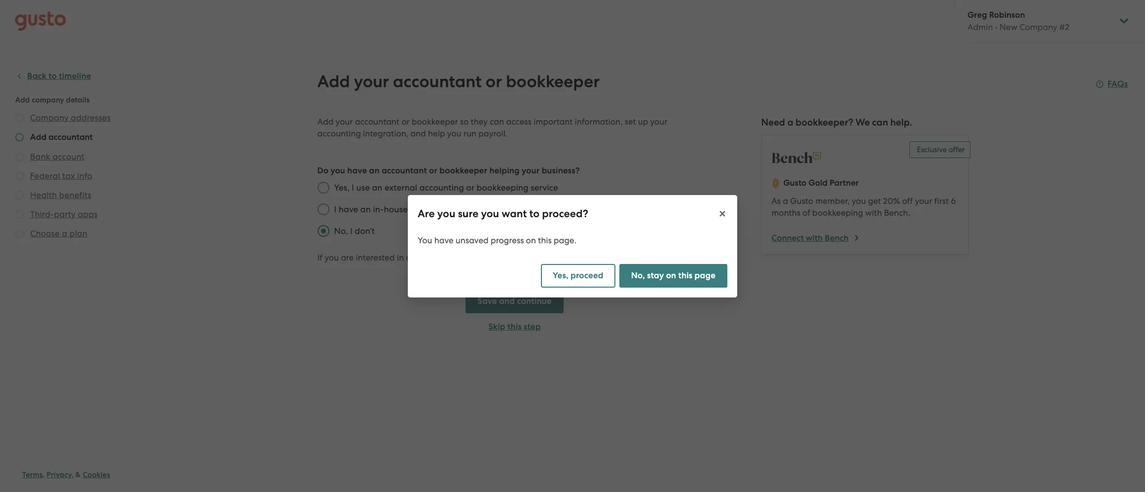 Task type: locate. For each thing, give the bounding box(es) containing it.
and right "save"
[[499, 296, 515, 307]]

account menu element
[[955, 0, 1130, 42]]

1 horizontal spatial with
[[865, 208, 882, 218]]

bookkeeping
[[477, 183, 529, 193], [813, 208, 863, 218]]

proceed?
[[542, 207, 588, 220]]

no, left the don't
[[334, 226, 348, 236]]

1 horizontal spatial ,
[[72, 471, 74, 480]]

1 horizontal spatial accounting
[[420, 183, 464, 193]]

on right stay
[[666, 271, 676, 281]]

0 vertical spatial i
[[352, 183, 354, 193]]

step
[[524, 322, 541, 332]]

1 vertical spatial this
[[678, 271, 693, 281]]

no, i don't
[[334, 226, 375, 236]]

terms
[[22, 471, 43, 480]]

add inside add your accountant or bookkeeper so they can access important information, set up your accounting integration, and help you run payroll.
[[317, 117, 334, 127]]

a
[[788, 117, 793, 128], [783, 196, 788, 206]]

0 vertical spatial and
[[410, 129, 426, 139]]

1 horizontal spatial this
[[538, 236, 552, 245]]

2 horizontal spatial this
[[678, 271, 693, 281]]

1 vertical spatial yes,
[[553, 271, 569, 281]]

accountant
[[393, 72, 482, 92], [355, 117, 399, 127], [382, 166, 427, 176], [410, 205, 455, 215], [462, 253, 507, 263]]

0 horizontal spatial partner
[[564, 253, 594, 263]]

1 vertical spatial a
[[783, 196, 788, 206]]

skip this step
[[488, 322, 541, 332]]

1 vertical spatial bookkeeping
[[813, 208, 863, 218]]

1 vertical spatial partner
[[564, 253, 594, 263]]

yes, down our
[[553, 271, 569, 281]]

get
[[868, 196, 881, 206]]

0 horizontal spatial ,
[[43, 471, 45, 480]]

1 horizontal spatial on
[[666, 271, 676, 281]]

you left get
[[852, 196, 866, 206]]

offer
[[949, 145, 965, 154]]

add for add your accountant or bookkeeper
[[317, 72, 350, 92]]

this up out
[[538, 236, 552, 245]]

0 vertical spatial a
[[788, 117, 793, 128]]

gusto right "gold badge" icon
[[783, 178, 807, 188]]

if
[[317, 253, 323, 263]]

0 horizontal spatial no,
[[334, 226, 348, 236]]

1 horizontal spatial and
[[499, 296, 515, 307]]

1 horizontal spatial can
[[872, 117, 888, 128]]

0 horizontal spatial with
[[806, 233, 823, 244]]

are you sure you want to proceed? dialog
[[408, 195, 737, 298]]

important
[[534, 117, 573, 127]]

do
[[317, 166, 329, 176]]

yes, left use on the top of page
[[334, 183, 350, 193]]

no, left stay
[[631, 271, 645, 281]]

on
[[526, 236, 536, 245], [666, 271, 676, 281]]

no,
[[334, 226, 348, 236], [631, 271, 645, 281]]

bookkeeper up help
[[412, 117, 458, 127]]

&
[[76, 471, 81, 480]]

0 vertical spatial partner
[[830, 178, 859, 188]]

can right we
[[872, 117, 888, 128]]

1 vertical spatial on
[[666, 271, 676, 281]]

1 vertical spatial with
[[806, 233, 823, 244]]

integration,
[[363, 129, 408, 139]]

your
[[354, 72, 389, 92], [336, 117, 353, 127], [650, 117, 668, 127], [522, 166, 540, 176], [915, 196, 932, 206]]

accounting inside add your accountant or bookkeeper so they can access important information, set up your accounting integration, and help you run payroll.
[[317, 129, 361, 139]]

0 horizontal spatial bookkeeping
[[477, 183, 529, 193]]

0 vertical spatial no,
[[334, 226, 348, 236]]

i have an in-house accountant or bookkeeper
[[334, 205, 515, 215]]

0 vertical spatial yes,
[[334, 183, 350, 193]]

they
[[471, 117, 488, 127]]

bench.
[[884, 208, 910, 218]]

bookkeeper?
[[796, 117, 853, 128]]

1 vertical spatial add
[[317, 117, 334, 127]]

0 horizontal spatial accounting
[[317, 129, 361, 139]]

1 can from the left
[[490, 117, 504, 127]]

cookies
[[83, 471, 110, 480]]

and left help
[[410, 129, 426, 139]]

and
[[410, 129, 426, 139], [499, 296, 515, 307]]

1 , from the left
[[43, 471, 45, 480]]

no, for no, stay on this page
[[631, 271, 645, 281]]

1 horizontal spatial yes,
[[553, 271, 569, 281]]

1 add from the top
[[317, 72, 350, 92]]

you have unsaved progress on this page.
[[418, 236, 576, 245]]

or up yes, i use an external accounting or bookkeeping service
[[429, 166, 438, 176]]

bookkeeping down member,
[[813, 208, 863, 218]]

have right you
[[434, 236, 454, 245]]

2 vertical spatial this
[[508, 322, 522, 332]]

with left bench
[[806, 233, 823, 244]]

2 add from the top
[[317, 117, 334, 127]]

bookkeeping down helping at the top left of the page
[[477, 183, 529, 193]]

can up payroll. at the top left
[[490, 117, 504, 127]]

I have an in-house accountant or bookkeeper radio
[[312, 199, 334, 220]]

check out our partner directory link
[[509, 253, 633, 263]]

add your accountant or bookkeeper
[[317, 72, 600, 92]]

0 horizontal spatial and
[[410, 129, 426, 139]]

0 horizontal spatial can
[[490, 117, 504, 127]]

accountant up the integration,
[[355, 117, 399, 127]]

0 vertical spatial on
[[526, 236, 536, 245]]

member,
[[816, 196, 850, 206]]

a right as
[[783, 196, 788, 206]]

or down yes, i use an external accounting or bookkeeping service
[[458, 205, 466, 215]]

0 vertical spatial with
[[865, 208, 882, 218]]

accounting down do you have an accountant or bookkeeper helping your business? at the top of the page
[[420, 183, 464, 193]]

bookkeeper up yes, i use an external accounting or bookkeeping service
[[440, 166, 487, 176]]

proceed
[[571, 271, 604, 281]]

no, inside button
[[631, 271, 645, 281]]

exclusive
[[917, 145, 947, 154]]

in-
[[373, 205, 384, 215]]

or inside add your accountant or bookkeeper so they can access important information, set up your accounting integration, and help you run payroll.
[[402, 117, 410, 127]]

this left the page
[[678, 271, 693, 281]]

2 vertical spatial have
[[434, 236, 454, 245]]

with down get
[[865, 208, 882, 218]]

1 vertical spatial no,
[[631, 271, 645, 281]]

on up out
[[526, 236, 536, 245]]

or
[[486, 72, 502, 92], [402, 117, 410, 127], [429, 166, 438, 176], [466, 183, 475, 193], [458, 205, 466, 215]]

bookkeeper up you have unsaved progress on this page.
[[468, 205, 515, 215]]

accounting
[[317, 129, 361, 139], [420, 183, 464, 193]]

bookkeeper
[[506, 72, 600, 92], [412, 117, 458, 127], [440, 166, 487, 176], [468, 205, 515, 215]]

1 horizontal spatial partner
[[830, 178, 859, 188]]

2 vertical spatial i
[[350, 226, 353, 236]]

, left privacy link on the bottom left of page
[[43, 471, 45, 480]]

terms , privacy , & cookies
[[22, 471, 110, 480]]

help
[[428, 129, 445, 139]]

i up no, i don't 'option'
[[334, 205, 337, 215]]

0 vertical spatial accounting
[[317, 129, 361, 139]]

information,
[[575, 117, 623, 127]]

months
[[772, 208, 801, 218]]

this
[[538, 236, 552, 245], [678, 271, 693, 281], [508, 322, 522, 332]]

no, stay on this page
[[631, 271, 716, 281]]

1 horizontal spatial no,
[[631, 271, 645, 281]]

add
[[317, 72, 350, 92], [317, 117, 334, 127]]

service
[[531, 183, 558, 193]]

you
[[447, 129, 461, 139], [331, 166, 345, 176], [852, 196, 866, 206], [437, 207, 455, 220], [481, 207, 499, 220], [325, 253, 339, 263]]

are
[[341, 253, 354, 263]]

an
[[369, 166, 380, 176], [372, 183, 383, 193], [360, 205, 371, 215], [450, 253, 460, 263]]

,
[[43, 471, 45, 480], [72, 471, 74, 480]]

0 vertical spatial add
[[317, 72, 350, 92]]

1 vertical spatial gusto
[[790, 196, 813, 206]]

gusto up of
[[790, 196, 813, 206]]

you down so
[[447, 129, 461, 139]]

accountant down unsaved
[[462, 253, 507, 263]]

0 vertical spatial this
[[538, 236, 552, 245]]

yes,
[[334, 183, 350, 193], [553, 271, 569, 281]]

20%
[[883, 196, 900, 206]]

a right need
[[788, 117, 793, 128]]

no, for no, i don't
[[334, 226, 348, 236]]

bench
[[825, 233, 849, 244]]

with
[[865, 208, 882, 218], [806, 233, 823, 244]]

you inside as a gusto member, you get 20% off your first 6 months of bookkeeping with bench.
[[852, 196, 866, 206]]

accountant up so
[[393, 72, 482, 92]]

first
[[934, 196, 949, 206]]

have up no, i don't
[[339, 205, 358, 215]]

exclusive offer
[[917, 145, 965, 154]]

run
[[464, 129, 476, 139]]

yes, inside button
[[553, 271, 569, 281]]

i left the don't
[[350, 226, 353, 236]]

1 horizontal spatial bookkeeping
[[813, 208, 863, 218]]

i left use on the top of page
[[352, 183, 354, 193]]

have up use on the top of page
[[347, 166, 367, 176]]

home image
[[15, 11, 66, 31]]

have inside are you sure you want to proceed? dialog
[[434, 236, 454, 245]]

partner up yes, proceed
[[564, 253, 594, 263]]

this right 'skip'
[[508, 322, 522, 332]]

a for as
[[783, 196, 788, 206]]

a inside as a gusto member, you get 20% off your first 6 months of bookkeeping with bench.
[[783, 196, 788, 206]]

gusto
[[783, 178, 807, 188], [790, 196, 813, 206]]

yes, proceed button
[[541, 264, 615, 288]]

you
[[418, 236, 432, 245]]

an down unsaved
[[450, 253, 460, 263]]

, left "&"
[[72, 471, 74, 480]]

gusto gold partner
[[783, 178, 859, 188]]

you right if
[[325, 253, 339, 263]]

accountant up external
[[382, 166, 427, 176]]

set
[[625, 117, 636, 127]]

yes, proceed
[[553, 271, 604, 281]]

or up the integration,
[[402, 117, 410, 127]]

your inside as a gusto member, you get 20% off your first 6 months of bookkeeping with bench.
[[915, 196, 932, 206]]

0 horizontal spatial yes,
[[334, 183, 350, 193]]

with inside as a gusto member, you get 20% off your first 6 months of bookkeeping with bench.
[[865, 208, 882, 218]]

1 vertical spatial and
[[499, 296, 515, 307]]

do you have an accountant or bookkeeper helping your business?
[[317, 166, 580, 176]]

partner up member,
[[830, 178, 859, 188]]

accounting up do
[[317, 129, 361, 139]]

1 vertical spatial have
[[339, 205, 358, 215]]



Task type: describe. For each thing, give the bounding box(es) containing it.
our
[[549, 253, 562, 263]]

off
[[902, 196, 913, 206]]

2 can from the left
[[872, 117, 888, 128]]

privacy
[[47, 471, 72, 480]]

are
[[418, 207, 435, 220]]

bookkeeper up important
[[506, 72, 600, 92]]

want
[[502, 207, 527, 220]]

contacting
[[406, 253, 448, 263]]

connect
[[772, 233, 804, 244]]

bookkeeper inside add your accountant or bookkeeper so they can access important information, set up your accounting integration, and help you run payroll.
[[412, 117, 458, 127]]

interested
[[356, 253, 395, 263]]

don't
[[355, 226, 375, 236]]

yes, for yes, i use an external accounting or bookkeeping service
[[334, 183, 350, 193]]

a for need
[[788, 117, 793, 128]]

unsaved
[[456, 236, 489, 245]]

gold
[[809, 178, 828, 188]]

save and continue
[[478, 296, 552, 307]]

house
[[384, 205, 408, 215]]

sure
[[458, 207, 479, 220]]

external
[[385, 183, 417, 193]]

0 vertical spatial bookkeeping
[[477, 183, 529, 193]]

can inside add your accountant or bookkeeper so they can access important information, set up your accounting integration, and help you run payroll.
[[490, 117, 504, 127]]

need
[[761, 117, 785, 128]]

and inside 'button'
[[499, 296, 515, 307]]

privacy link
[[47, 471, 72, 480]]

save and continue button
[[466, 290, 564, 314]]

1 vertical spatial i
[[334, 205, 337, 215]]

as
[[772, 196, 781, 206]]

or up the sure
[[466, 183, 475, 193]]

add your accountant or bookkeeper so they can access important information, set up your accounting integration, and help you run payroll.
[[317, 117, 668, 139]]

have for i
[[339, 205, 358, 215]]

stay
[[647, 271, 664, 281]]

terms link
[[22, 471, 43, 480]]

and inside add your accountant or bookkeeper so they can access important information, set up your accounting integration, and help you run payroll.
[[410, 129, 426, 139]]

on inside button
[[666, 271, 676, 281]]

need a bookkeeper? we can help.
[[761, 117, 912, 128]]

help.
[[891, 117, 912, 128]]

save
[[478, 296, 497, 307]]

an left in-
[[360, 205, 371, 215]]

i for no,
[[350, 226, 353, 236]]

so
[[460, 117, 469, 127]]

page
[[695, 271, 716, 281]]

faqs
[[1108, 79, 1128, 89]]

0 horizontal spatial on
[[526, 236, 536, 245]]

0 horizontal spatial this
[[508, 322, 522, 332]]

you inside add your accountant or bookkeeper so they can access important information, set up your accounting integration, and help you run payroll.
[[447, 129, 461, 139]]

access
[[506, 117, 532, 127]]

have for you
[[434, 236, 454, 245]]

up
[[638, 117, 648, 127]]

to
[[529, 207, 540, 220]]

add for add your accountant or bookkeeper so they can access important information, set up your accounting integration, and help you run payroll.
[[317, 117, 334, 127]]

yes, for yes, proceed
[[553, 271, 569, 281]]

business?
[[542, 166, 580, 176]]

6
[[951, 196, 956, 206]]

0 vertical spatial have
[[347, 166, 367, 176]]

or up they
[[486, 72, 502, 92]]

an right use on the top of page
[[372, 183, 383, 193]]

an inside if you are interested in contacting an accountant check out our partner directory
[[450, 253, 460, 263]]

faqs button
[[1096, 78, 1128, 90]]

directory
[[596, 253, 633, 263]]

accountant inside if you are interested in contacting an accountant check out our partner directory
[[462, 253, 507, 263]]

you inside if you are interested in contacting an accountant check out our partner directory
[[325, 253, 339, 263]]

cookies button
[[83, 470, 110, 481]]

an up use on the top of page
[[369, 166, 380, 176]]

yes, i use an external accounting or bookkeeping service
[[334, 183, 558, 193]]

in
[[397, 253, 404, 263]]

use
[[356, 183, 370, 193]]

if you are interested in contacting an accountant check out our partner directory
[[317, 253, 633, 263]]

progress
[[491, 236, 524, 245]]

0 vertical spatial gusto
[[783, 178, 807, 188]]

as a gusto member, you get 20% off your first 6 months of bookkeeping with bench.
[[772, 196, 956, 218]]

out
[[533, 253, 547, 263]]

you right do
[[331, 166, 345, 176]]

helping
[[490, 166, 520, 176]]

accountant inside add your accountant or bookkeeper so they can access important information, set up your accounting integration, and help you run payroll.
[[355, 117, 399, 127]]

of
[[803, 208, 810, 218]]

skip
[[488, 322, 505, 332]]

gold badge image
[[772, 178, 780, 189]]

payroll.
[[479, 129, 508, 139]]

connect with bench
[[772, 233, 849, 244]]

bookkeeping inside as a gusto member, you get 20% off your first 6 months of bookkeeping with bench.
[[813, 208, 863, 218]]

check
[[509, 253, 531, 263]]

we
[[856, 117, 870, 128]]

continue
[[517, 296, 552, 307]]

skip this step button
[[466, 322, 564, 333]]

are you sure you want to proceed?
[[418, 207, 588, 220]]

1 vertical spatial accounting
[[420, 183, 464, 193]]

2 , from the left
[[72, 471, 74, 480]]

page.
[[554, 236, 576, 245]]

you right are
[[437, 207, 455, 220]]

gusto inside as a gusto member, you get 20% off your first 6 months of bookkeeping with bench.
[[790, 196, 813, 206]]

you right the sure
[[481, 207, 499, 220]]

i for yes,
[[352, 183, 354, 193]]

accountant down yes, i use an external accounting or bookkeeping service
[[410, 205, 455, 215]]

no, stay on this page button
[[619, 264, 727, 288]]

No, I don't radio
[[312, 220, 334, 242]]

Yes, I use an external accounting or bookkeeping service radio
[[312, 177, 334, 199]]



Task type: vqa. For each thing, say whether or not it's contained in the screenshot.
helping
yes



